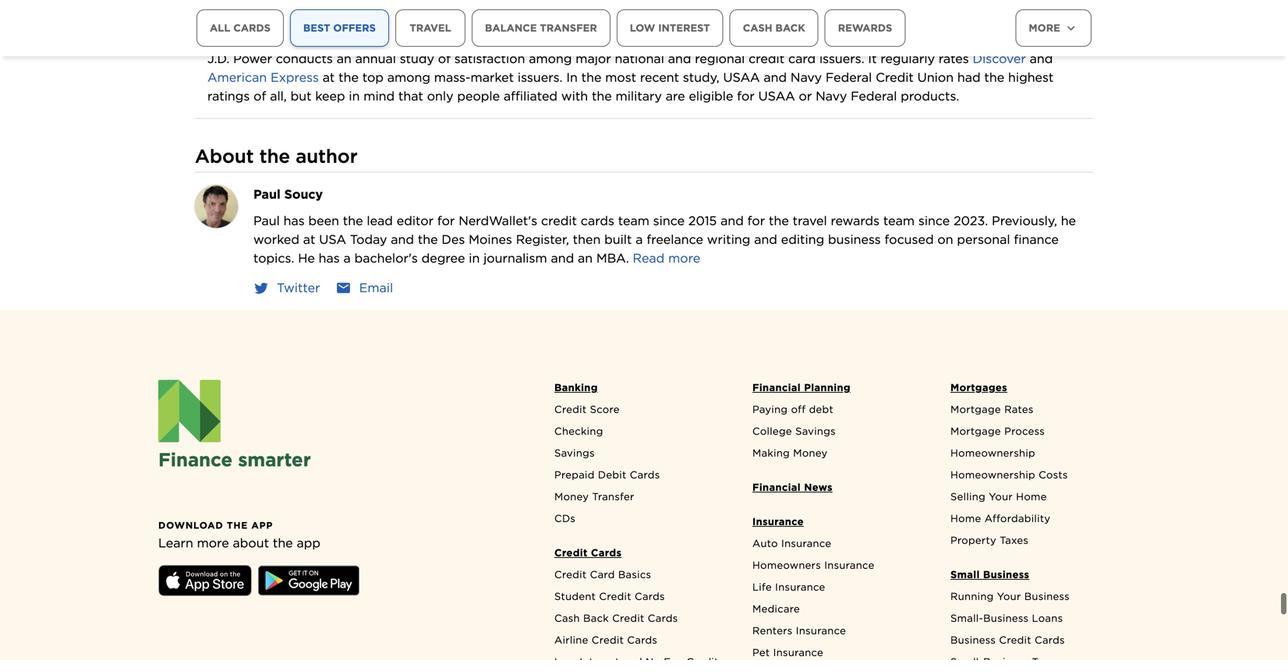 Task type: describe. For each thing, give the bounding box(es) containing it.
making
[[752, 447, 790, 459]]

the right about
[[273, 536, 293, 551]]

recent
[[640, 70, 679, 85]]

of inside j.d. power conducts an annual study of satisfaction among major national and regional credit card issuers. it regularly rates discover and american express
[[438, 51, 451, 66]]

and up highest
[[1030, 51, 1053, 66]]

cds
[[554, 513, 576, 525]]

credit down cash back credit cards
[[592, 634, 624, 646]]

home inside home affordability link
[[950, 513, 981, 525]]

card
[[590, 569, 615, 581]]

0 vertical spatial app
[[251, 520, 273, 531]]

american express link
[[207, 70, 319, 85]]

credit card basics
[[554, 569, 651, 581]]

union
[[917, 70, 954, 85]]

transfer for balance transfer
[[540, 22, 597, 34]]

business inside 'link'
[[983, 569, 1029, 581]]

credit up cash back credit cards
[[599, 591, 631, 603]]

express
[[271, 70, 319, 85]]

degree
[[422, 251, 465, 266]]

paying off debt link
[[745, 402, 932, 424]]

0 vertical spatial usaa
[[723, 70, 760, 85]]

and up the recent
[[668, 51, 691, 66]]

small business link
[[943, 567, 1130, 589]]

running
[[950, 591, 994, 603]]

renters
[[752, 625, 793, 637]]

rates
[[1004, 403, 1034, 416]]

cash for cash back
[[743, 22, 772, 34]]

that
[[398, 88, 423, 104]]

credit down student credit cards link
[[612, 612, 644, 625]]

portrait of author image
[[195, 185, 238, 228]]

at inside paul has been the lead editor for nerdwallet's credit cards team since 2015 and for the travel rewards team since 2023. previously, he worked at usa today and the des moines register, then built a freelance writing and editing business focused on personal finance topics. he has a bachelor's degree in journalism and an mba.
[[303, 232, 315, 247]]

savings link
[[547, 446, 734, 467]]

money transfer
[[554, 491, 634, 503]]

best offers link
[[290, 9, 389, 47]]

taxes
[[1000, 534, 1028, 547]]

nerdwallet's
[[459, 213, 537, 228]]

1 team from the left
[[618, 213, 649, 228]]

had
[[957, 70, 981, 85]]

savings inside 'link'
[[795, 425, 836, 437]]

cash back link
[[730, 9, 818, 47]]

paul has been the lead editor for nerdwallet's credit cards team since 2015 and for the travel rewards team since 2023. previously, he worked at usa today and the des moines register, then built a freelance writing and editing business focused on personal finance topics. he has a bachelor's degree in journalism and an mba.
[[253, 213, 1076, 266]]

prepaid debit cards link
[[547, 467, 734, 489]]

regularly
[[880, 51, 935, 66]]

travel link
[[395, 9, 465, 47]]

credit inside paul has been the lead editor for nerdwallet's credit cards team since 2015 and for the travel rewards team since 2023. previously, he worked at usa today and the des moines register, then built a freelance writing and editing business focused on personal finance topics. he has a bachelor's degree in journalism and an mba.
[[541, 213, 577, 228]]

cards inside product offers quick filters tab list
[[233, 22, 270, 34]]

insurance for pet insurance
[[773, 647, 823, 659]]

interest
[[658, 22, 710, 34]]

pet
[[752, 647, 770, 659]]

financial for financial news
[[752, 481, 801, 494]]

small-business loans link
[[943, 611, 1130, 633]]

market
[[471, 70, 514, 85]]

0 horizontal spatial savings
[[554, 447, 595, 459]]

affiliated
[[504, 88, 557, 104]]

mortgages
[[950, 382, 1007, 394]]

airline credit cards link
[[547, 633, 734, 655]]

read more link
[[633, 251, 700, 266]]

life insurance
[[752, 581, 825, 593]]

homeownership costs
[[950, 469, 1068, 481]]

more button
[[1015, 9, 1092, 47]]

top
[[362, 70, 384, 85]]

homeowners
[[752, 559, 821, 571]]

life insurance link
[[745, 580, 932, 602]]

editing
[[781, 232, 824, 247]]

credit inside at the top among mass-market issuers. in the most recent study, usaa and navy federal credit union had the highest ratings of all, but keep in mind that only people affiliated with the military are eligible for usaa or navy federal products.
[[876, 70, 914, 85]]

issuers. inside j.d. power conducts an annual study of satisfaction among major national and regional credit card issuers. it regularly rates discover and american express
[[819, 51, 864, 66]]

0 horizontal spatial a
[[343, 251, 351, 266]]

cards for student credit cards
[[635, 591, 665, 603]]

0 vertical spatial more
[[668, 251, 700, 266]]

2015
[[688, 213, 717, 228]]

college savings link
[[745, 424, 932, 446]]

product offers quick filters tab list
[[196, 9, 962, 90]]

twitter
[[277, 280, 320, 295]]

homeowners insurance
[[752, 559, 874, 571]]

auto insurance
[[752, 538, 831, 550]]

finance
[[1014, 232, 1059, 247]]

running your business link
[[943, 589, 1130, 611]]

1 vertical spatial usaa
[[758, 88, 795, 104]]

selling your home link
[[943, 489, 1130, 511]]

download the app learn more about the app
[[158, 520, 320, 551]]

learn more about the app link
[[158, 536, 320, 551]]

more inside the download the app learn more about the app
[[197, 536, 229, 551]]

credit card basics link
[[547, 567, 734, 589]]

affordability
[[984, 513, 1051, 525]]

airline credit cards
[[554, 634, 657, 646]]

today
[[350, 232, 387, 247]]

the up learn more about the app link
[[227, 520, 248, 531]]

off
[[791, 403, 806, 416]]

or
[[799, 88, 812, 104]]

homeownership for homeownership costs
[[950, 469, 1035, 481]]

credit score link
[[547, 402, 734, 424]]

mortgage process link
[[943, 424, 1130, 446]]

cash back credit cards link
[[547, 611, 734, 633]]

0 vertical spatial federal
[[826, 70, 872, 85]]

read
[[633, 251, 665, 266]]

credit cards
[[554, 547, 622, 559]]

college savings
[[752, 425, 836, 437]]

lead
[[367, 213, 393, 228]]

satisfaction
[[454, 51, 525, 66]]

selling your home
[[950, 491, 1047, 503]]

paul for paul soucy
[[253, 187, 281, 202]]

best offers
[[303, 22, 376, 34]]

finance smarter
[[158, 449, 311, 471]]

homeownership for homeownership
[[950, 447, 1035, 459]]

built
[[604, 232, 632, 247]]

american
[[207, 70, 267, 85]]

the up editing
[[769, 213, 789, 228]]

download
[[158, 520, 223, 531]]

insurance up the auto
[[752, 516, 804, 528]]

credit up student
[[554, 569, 587, 581]]

cards for prepaid debit cards
[[630, 469, 660, 481]]

cash for cash back credit cards
[[554, 612, 580, 625]]

on
[[937, 232, 953, 247]]

property taxes link
[[943, 533, 1130, 555]]

the down discover
[[984, 70, 1004, 85]]

cards for airline credit cards
[[627, 634, 657, 646]]

low
[[630, 22, 655, 34]]

credit cards link
[[547, 545, 734, 567]]

your for business
[[997, 591, 1021, 603]]

back for cash back
[[775, 22, 805, 34]]

pet insurance link
[[745, 645, 932, 660]]

mortgage rates
[[950, 403, 1034, 416]]

for up writing
[[747, 213, 765, 228]]

nerdwallet home page image
[[158, 380, 221, 442]]

mortgage process
[[950, 425, 1045, 437]]

the down major
[[581, 70, 601, 85]]

rewards link
[[825, 9, 905, 47]]



Task type: vqa. For each thing, say whether or not it's contained in the screenshot.
by Kate Ashford, CSA® for Peoples
no



Task type: locate. For each thing, give the bounding box(es) containing it.
1 vertical spatial of
[[254, 88, 266, 104]]

an inside j.d. power conducts an annual study of satisfaction among major national and regional credit card issuers. it regularly rates discover and american express
[[337, 51, 351, 66]]

among up that
[[387, 70, 430, 85]]

financial up "paying"
[[752, 382, 801, 394]]

paul left soucy
[[253, 187, 281, 202]]

1 horizontal spatial has
[[319, 251, 340, 266]]

student credit cards link
[[547, 589, 734, 611]]

back inside product offers quick filters tab list
[[775, 22, 805, 34]]

1 horizontal spatial in
[[469, 251, 480, 266]]

0 horizontal spatial has
[[284, 213, 305, 228]]

about
[[233, 536, 269, 551]]

0 horizontal spatial an
[[337, 51, 351, 66]]

paul inside paul has been the lead editor for nerdwallet's credit cards team since 2015 and for the travel rewards team since 2023. previously, he worked at usa today and the des moines register, then built a freelance writing and editing business focused on personal finance topics. he has a bachelor's degree in journalism and an mba.
[[253, 213, 280, 228]]

insurance down homeowners insurance
[[775, 581, 825, 593]]

costs
[[1039, 469, 1068, 481]]

0 vertical spatial credit
[[749, 51, 784, 66]]

in right 'keep'
[[349, 88, 360, 104]]

mortgage down mortgage rates on the bottom of the page
[[950, 425, 1001, 437]]

1 vertical spatial federal
[[851, 88, 897, 104]]

0 horizontal spatial back
[[583, 612, 609, 625]]

the left the top
[[339, 70, 359, 85]]

0 vertical spatial home
[[1016, 491, 1047, 503]]

the down most
[[592, 88, 612, 104]]

prepaid debit cards
[[554, 469, 660, 481]]

back for cash back credit cards
[[583, 612, 609, 625]]

most
[[605, 70, 636, 85]]

business down small-
[[950, 634, 996, 646]]

team up built
[[618, 213, 649, 228]]

1 vertical spatial a
[[343, 251, 351, 266]]

of
[[438, 51, 451, 66], [254, 88, 266, 104]]

cash up airline
[[554, 612, 580, 625]]

2 financial from the top
[[752, 481, 801, 494]]

1 horizontal spatial a
[[636, 232, 643, 247]]

the down editor
[[418, 232, 438, 247]]

0 horizontal spatial in
[[349, 88, 360, 104]]

usa
[[319, 232, 346, 247]]

cards for business credit cards
[[1035, 634, 1065, 646]]

money down prepaid on the bottom left of the page
[[554, 491, 589, 503]]

home inside selling your home "link"
[[1016, 491, 1047, 503]]

0 vertical spatial money
[[793, 447, 828, 459]]

cards up the power at the top left of the page
[[233, 22, 270, 34]]

at
[[323, 70, 335, 85], [303, 232, 315, 247]]

navy right or
[[816, 88, 847, 104]]

1 vertical spatial an
[[578, 251, 593, 266]]

medicare link
[[745, 602, 932, 623]]

regional
[[695, 51, 745, 66]]

1 vertical spatial at
[[303, 232, 315, 247]]

2 since from the left
[[918, 213, 950, 228]]

1 horizontal spatial issuers.
[[819, 51, 864, 66]]

financial
[[752, 382, 801, 394], [752, 481, 801, 494]]

1 horizontal spatial back
[[775, 22, 805, 34]]

the up paul soucy link
[[259, 145, 290, 168]]

back
[[775, 22, 805, 34], [583, 612, 609, 625]]

0 horizontal spatial since
[[653, 213, 685, 228]]

cash inside 'cash back credit cards' link
[[554, 612, 580, 625]]

1 paul from the top
[[253, 187, 281, 202]]

credit down small-business loans
[[999, 634, 1031, 646]]

financial down making
[[752, 481, 801, 494]]

1 vertical spatial navy
[[816, 88, 847, 104]]

financial planning
[[752, 382, 851, 394]]

since
[[653, 213, 685, 228], [918, 213, 950, 228]]

insurance for life insurance
[[775, 581, 825, 593]]

has up worked
[[284, 213, 305, 228]]

writing
[[707, 232, 750, 247]]

at up 'keep'
[[323, 70, 335, 85]]

0 vertical spatial your
[[989, 491, 1013, 503]]

insurance for homeowners insurance
[[824, 559, 874, 571]]

1 horizontal spatial more
[[668, 251, 700, 266]]

major
[[576, 51, 611, 66]]

small-
[[950, 612, 983, 625]]

card
[[788, 51, 816, 66]]

2 team from the left
[[883, 213, 915, 228]]

1 horizontal spatial app
[[297, 536, 320, 551]]

personal
[[957, 232, 1010, 247]]

and down cash back link
[[764, 70, 787, 85]]

1 vertical spatial paul
[[253, 213, 280, 228]]

0 vertical spatial savings
[[795, 425, 836, 437]]

download on the app store image
[[158, 565, 252, 596]]

mortgages link
[[943, 380, 1130, 402]]

an down best offers link
[[337, 51, 351, 66]]

0 vertical spatial a
[[636, 232, 643, 247]]

0 horizontal spatial team
[[618, 213, 649, 228]]

business
[[828, 232, 881, 247]]

cash inside cash back link
[[743, 22, 772, 34]]

military
[[616, 88, 662, 104]]

usaa down regional
[[723, 70, 760, 85]]

in
[[349, 88, 360, 104], [469, 251, 480, 266]]

in inside paul has been the lead editor for nerdwallet's credit cards team since 2015 and for the travel rewards team since 2023. previously, he worked at usa today and the des moines register, then built a freelance writing and editing business focused on personal finance topics. he has a bachelor's degree in journalism and an mba.
[[469, 251, 480, 266]]

credit inside j.d. power conducts an annual study of satisfaction among major national and regional credit card issuers. it regularly rates discover and american express
[[749, 51, 784, 66]]

credit down cds
[[554, 547, 588, 559]]

balance transfer
[[485, 22, 597, 34]]

financial inside financial news link
[[752, 481, 801, 494]]

homeownership up selling your home
[[950, 469, 1035, 481]]

transfer down the debit
[[592, 491, 634, 503]]

business
[[983, 569, 1029, 581], [1024, 591, 1070, 603], [983, 612, 1029, 625], [950, 634, 996, 646]]

and up writing
[[721, 213, 744, 228]]

in inside at the top among mass-market issuers. in the most recent study, usaa and navy federal credit union had the highest ratings of all, but keep in mind that only people affiliated with the military are eligible for usaa or navy federal products.
[[349, 88, 360, 104]]

cash back credit cards
[[554, 612, 678, 625]]

national
[[615, 51, 664, 66]]

cards down 'loans'
[[1035, 634, 1065, 646]]

1 horizontal spatial team
[[883, 213, 915, 228]]

business credit cards link
[[943, 633, 1130, 655]]

renters insurance
[[752, 625, 846, 637]]

previously,
[[992, 213, 1057, 228]]

insurance for auto insurance
[[781, 538, 831, 550]]

email link
[[336, 279, 393, 297]]

1 horizontal spatial cards
[[581, 213, 614, 228]]

1 vertical spatial your
[[997, 591, 1021, 603]]

since up on
[[918, 213, 950, 228]]

1 since from the left
[[653, 213, 685, 228]]

business up running your business
[[983, 569, 1029, 581]]

mortgage rates link
[[943, 402, 1130, 424]]

usaa left or
[[758, 88, 795, 104]]

and down editor
[[391, 232, 414, 247]]

1 homeownership from the top
[[950, 447, 1035, 459]]

study
[[400, 51, 434, 66]]

home
[[1016, 491, 1047, 503], [950, 513, 981, 525]]

checking
[[554, 425, 603, 437]]

0 vertical spatial cash
[[743, 22, 772, 34]]

1 vertical spatial home
[[950, 513, 981, 525]]

issuers. left it
[[819, 51, 864, 66]]

2023.
[[954, 213, 988, 228]]

0 horizontal spatial credit
[[541, 213, 577, 228]]

financial inside financial planning link
[[752, 382, 801, 394]]

cash up regional
[[743, 22, 772, 34]]

0 horizontal spatial issuers.
[[518, 70, 563, 85]]

your up home affordability
[[989, 491, 1013, 503]]

travel
[[410, 22, 451, 34]]

1 mortgage from the top
[[950, 403, 1001, 416]]

home down homeownership costs link at right
[[1016, 491, 1047, 503]]

your for home
[[989, 491, 1013, 503]]

paul up worked
[[253, 213, 280, 228]]

and down register,
[[551, 251, 574, 266]]

the up 'today'
[[343, 213, 363, 228]]

2 homeownership from the top
[[950, 469, 1035, 481]]

insurance down medicare 'link'
[[796, 625, 846, 637]]

insurance down auto insurance "link"
[[824, 559, 874, 571]]

paul for paul has been the lead editor for nerdwallet's credit cards team since 2015 and for the travel rewards team since 2023. previously, he worked at usa today and the des moines register, then built a freelance writing and editing business focused on personal finance topics. he has a bachelor's degree in journalism and an mba.
[[253, 213, 280, 228]]

1 horizontal spatial at
[[323, 70, 335, 85]]

among inside at the top among mass-market issuers. in the most recent study, usaa and navy federal credit union had the highest ratings of all, but keep in mind that only people affiliated with the military are eligible for usaa or navy federal products.
[[387, 70, 430, 85]]

1 horizontal spatial among
[[529, 51, 572, 66]]

cards up the credit card basics
[[591, 547, 622, 559]]

1 horizontal spatial an
[[578, 251, 593, 266]]

0 horizontal spatial home
[[950, 513, 981, 525]]

federal
[[826, 70, 872, 85], [851, 88, 897, 104]]

back up airline credit cards on the bottom of the page
[[583, 612, 609, 625]]

0 vertical spatial of
[[438, 51, 451, 66]]

1 vertical spatial more
[[197, 536, 229, 551]]

since up freelance
[[653, 213, 685, 228]]

1 horizontal spatial cash
[[743, 22, 772, 34]]

homeownership down 'mortgage process'
[[950, 447, 1035, 459]]

an inside paul has been the lead editor for nerdwallet's credit cards team since 2015 and for the travel rewards team since 2023. previously, he worked at usa today and the des moines register, then built a freelance writing and editing business focused on personal finance topics. he has a bachelor's degree in journalism and an mba.
[[578, 251, 593, 266]]

paying off debt
[[752, 403, 833, 416]]

has down usa
[[319, 251, 340, 266]]

0 vertical spatial navy
[[791, 70, 822, 85]]

app up about
[[251, 520, 273, 531]]

savings up prepaid on the bottom left of the page
[[554, 447, 595, 459]]

1 horizontal spatial money
[[793, 447, 828, 459]]

selling
[[950, 491, 986, 503]]

loans
[[1032, 612, 1063, 625]]

and left editing
[[754, 232, 777, 247]]

he
[[298, 251, 315, 266]]

college
[[752, 425, 792, 437]]

1 horizontal spatial of
[[438, 51, 451, 66]]

cards down savings link
[[630, 469, 660, 481]]

1 vertical spatial issuers.
[[518, 70, 563, 85]]

cards down 'cash back credit cards' link
[[627, 634, 657, 646]]

homeownership inside "link"
[[950, 447, 1035, 459]]

in
[[566, 70, 578, 85]]

mortgage
[[950, 403, 1001, 416], [950, 425, 1001, 437]]

about
[[195, 145, 254, 168]]

making money link
[[745, 446, 932, 467]]

transfer inside product offers quick filters tab list
[[540, 22, 597, 34]]

focused
[[885, 232, 934, 247]]

0 horizontal spatial app
[[251, 520, 273, 531]]

insurance down renters insurance
[[773, 647, 823, 659]]

app up get it on google play image
[[297, 536, 320, 551]]

cards down student credit cards link
[[648, 612, 678, 625]]

0 vertical spatial at
[[323, 70, 335, 85]]

0 vertical spatial cards
[[233, 22, 270, 34]]

financial for financial planning
[[752, 382, 801, 394]]

mass-
[[434, 70, 471, 85]]

for up the des
[[437, 213, 455, 228]]

home down selling in the bottom right of the page
[[950, 513, 981, 525]]

0 vertical spatial an
[[337, 51, 351, 66]]

life
[[752, 581, 772, 593]]

credit down banking
[[554, 403, 587, 416]]

cards inside paul has been the lead editor for nerdwallet's credit cards team since 2015 and for the travel rewards team since 2023. previously, he worked at usa today and the des moines register, then built a freelance writing and editing business focused on personal finance topics. he has a bachelor's degree in journalism and an mba.
[[581, 213, 614, 228]]

highest
[[1008, 70, 1054, 85]]

insurance for renters insurance
[[796, 625, 846, 637]]

cards up then
[[581, 213, 614, 228]]

0 horizontal spatial among
[[387, 70, 430, 85]]

issuers. inside at the top among mass-market issuers. in the most recent study, usaa and navy federal credit union had the highest ratings of all, but keep in mind that only people affiliated with the military are eligible for usaa or navy federal products.
[[518, 70, 563, 85]]

0 vertical spatial back
[[775, 22, 805, 34]]

navy up or
[[791, 70, 822, 85]]

journalism
[[483, 251, 547, 266]]

0 horizontal spatial cash
[[554, 612, 580, 625]]

1 financial from the top
[[752, 382, 801, 394]]

smarter
[[238, 449, 311, 471]]

1 vertical spatial cards
[[581, 213, 614, 228]]

mind
[[364, 88, 395, 104]]

your up small-business loans
[[997, 591, 1021, 603]]

1 vertical spatial financial
[[752, 481, 801, 494]]

0 horizontal spatial money
[[554, 491, 589, 503]]

1 vertical spatial money
[[554, 491, 589, 503]]

read more
[[633, 251, 700, 266]]

your inside "link"
[[989, 491, 1013, 503]]

among inside j.d. power conducts an annual study of satisfaction among major national and regional credit card issuers. it regularly rates discover and american express
[[529, 51, 572, 66]]

credit up register,
[[541, 213, 577, 228]]

mortgage for mortgage process
[[950, 425, 1001, 437]]

prepaid
[[554, 469, 595, 481]]

mortgage down mortgages
[[950, 403, 1001, 416]]

0 vertical spatial transfer
[[540, 22, 597, 34]]

0 vertical spatial among
[[529, 51, 572, 66]]

products.
[[901, 88, 959, 104]]

1 vertical spatial has
[[319, 251, 340, 266]]

soucy
[[284, 187, 323, 202]]

at up he
[[303, 232, 315, 247]]

get it on google play image
[[258, 565, 359, 596]]

paul
[[253, 187, 281, 202], [253, 213, 280, 228]]

1 vertical spatial credit
[[541, 213, 577, 228]]

0 horizontal spatial more
[[197, 536, 229, 551]]

0 vertical spatial in
[[349, 88, 360, 104]]

issuers. up affiliated
[[518, 70, 563, 85]]

student
[[554, 591, 596, 603]]

annual
[[355, 51, 396, 66]]

mortgage for mortgage rates
[[950, 403, 1001, 416]]

1 vertical spatial app
[[297, 536, 320, 551]]

business up business credit cards at the right bottom of the page
[[983, 612, 1029, 625]]

savings down debt
[[795, 425, 836, 437]]

more down download
[[197, 536, 229, 551]]

0 vertical spatial has
[[284, 213, 305, 228]]

1 horizontal spatial credit
[[749, 51, 784, 66]]

0 horizontal spatial cards
[[233, 22, 270, 34]]

among up in
[[529, 51, 572, 66]]

1 vertical spatial in
[[469, 251, 480, 266]]

1 vertical spatial transfer
[[592, 491, 634, 503]]

1 vertical spatial among
[[387, 70, 430, 85]]

for inside at the top among mass-market issuers. in the most recent study, usaa and navy federal credit union had the highest ratings of all, but keep in mind that only people affiliated with the military are eligible for usaa or navy federal products.
[[737, 88, 755, 104]]

a up the read
[[636, 232, 643, 247]]

for
[[737, 88, 755, 104], [437, 213, 455, 228], [747, 213, 765, 228]]

0 horizontal spatial of
[[254, 88, 266, 104]]

of up the mass-
[[438, 51, 451, 66]]

business down small business 'link'
[[1024, 591, 1070, 603]]

1 vertical spatial mortgage
[[950, 425, 1001, 437]]

student credit cards
[[554, 591, 665, 603]]

0 vertical spatial paul
[[253, 187, 281, 202]]

rewards
[[838, 22, 892, 34]]

credit down cash back link
[[749, 51, 784, 66]]

of inside at the top among mass-market issuers. in the most recent study, usaa and navy federal credit union had the highest ratings of all, but keep in mind that only people affiliated with the military are eligible for usaa or navy federal products.
[[254, 88, 266, 104]]

0 vertical spatial issuers.
[[819, 51, 864, 66]]

low interest
[[630, 22, 710, 34]]

1 horizontal spatial savings
[[795, 425, 836, 437]]

moines
[[469, 232, 512, 247]]

transfer for money transfer
[[592, 491, 634, 503]]

paying
[[752, 403, 788, 416]]

pet insurance
[[752, 647, 823, 659]]

credit
[[876, 70, 914, 85], [554, 403, 587, 416], [554, 547, 588, 559], [554, 569, 587, 581], [599, 591, 631, 603], [612, 612, 644, 625], [592, 634, 624, 646], [999, 634, 1031, 646]]

0 vertical spatial financial
[[752, 382, 801, 394]]

an down then
[[578, 251, 593, 266]]

insurance up homeowners insurance
[[781, 538, 831, 550]]

j.d. power conducts an annual study of satisfaction among major national and regional credit card issuers. it regularly rates discover and american express
[[207, 51, 1053, 85]]

money down college savings
[[793, 447, 828, 459]]

a down usa
[[343, 251, 351, 266]]

0 vertical spatial homeownership
[[950, 447, 1035, 459]]

with
[[561, 88, 588, 104]]

0 horizontal spatial at
[[303, 232, 315, 247]]

low interest link
[[617, 9, 723, 47]]

back up "card" at top
[[775, 22, 805, 34]]

offers
[[333, 22, 376, 34]]

2 mortgage from the top
[[950, 425, 1001, 437]]

cards down the credit card basics link
[[635, 591, 665, 603]]

more down freelance
[[668, 251, 700, 266]]

1 vertical spatial homeownership
[[950, 469, 1035, 481]]

for right eligible at the top of the page
[[737, 88, 755, 104]]

small
[[950, 569, 980, 581]]

1 vertical spatial back
[[583, 612, 609, 625]]

insurance inside "link"
[[781, 538, 831, 550]]

in down "moines"
[[469, 251, 480, 266]]

balance
[[485, 22, 537, 34]]

transfer
[[540, 22, 597, 34], [592, 491, 634, 503]]

discover link
[[973, 51, 1026, 66]]

credit down regularly
[[876, 70, 914, 85]]

transfer up major
[[540, 22, 597, 34]]

register,
[[516, 232, 569, 247]]

renters insurance link
[[745, 623, 932, 645]]

freelance
[[647, 232, 703, 247]]

at inside at the top among mass-market issuers. in the most recent study, usaa and navy federal credit union had the highest ratings of all, but keep in mind that only people affiliated with the military are eligible for usaa or navy federal products.
[[323, 70, 335, 85]]

1 horizontal spatial since
[[918, 213, 950, 228]]

1 vertical spatial savings
[[554, 447, 595, 459]]

cash back
[[743, 22, 805, 34]]

0 vertical spatial mortgage
[[950, 403, 1001, 416]]

1 vertical spatial cash
[[554, 612, 580, 625]]

2 paul from the top
[[253, 213, 280, 228]]

1 horizontal spatial home
[[1016, 491, 1047, 503]]

and inside at the top among mass-market issuers. in the most recent study, usaa and navy federal credit union had the highest ratings of all, but keep in mind that only people affiliated with the military are eligible for usaa or navy federal products.
[[764, 70, 787, 85]]

property taxes
[[950, 534, 1028, 547]]

team up focused on the right of page
[[883, 213, 915, 228]]

of left 'all,'
[[254, 88, 266, 104]]



